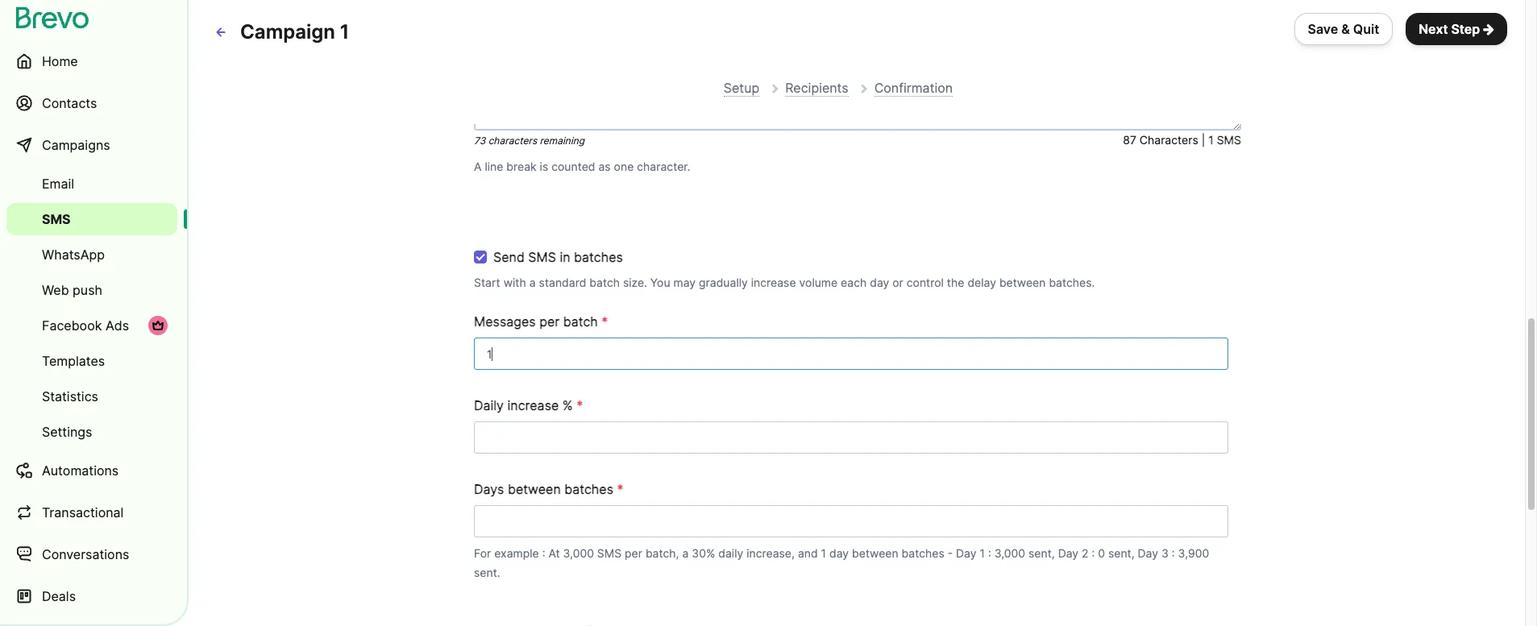 Task type: describe. For each thing, give the bounding box(es) containing it.
question circle image
[[584, 625, 595, 627]]

1 sent, from the left
[[1029, 547, 1055, 560]]

days
[[474, 481, 504, 498]]

contacts link
[[6, 84, 177, 123]]

deals
[[42, 589, 76, 605]]

email link
[[6, 168, 177, 200]]

for example : at 3,000 sms per batch, a 30% daily increase, and 1 day between batches - day 1 : 3,000 sent, day 2 : 0 sent, day 3 : 3,900 sent.
[[474, 547, 1210, 580]]

30%
[[692, 547, 716, 560]]

setup link
[[724, 80, 760, 97]]

1 vertical spatial batch
[[563, 314, 598, 330]]

statistics link
[[6, 381, 177, 413]]

character.
[[637, 160, 691, 173]]

1 right campaign
[[340, 20, 349, 44]]

0 vertical spatial batch
[[590, 276, 620, 290]]

statistics
[[42, 389, 98, 405]]

in
[[560, 249, 571, 265]]

2 day from the left
[[1059, 547, 1079, 560]]

conversations link
[[6, 535, 177, 574]]

sms link
[[6, 203, 177, 235]]

campaigns
[[42, 137, 110, 153]]

1 right |
[[1209, 133, 1214, 147]]

automations link
[[6, 452, 177, 490]]

1 right 'and'
[[821, 547, 827, 560]]

gradually
[[699, 276, 748, 290]]

recipients
[[786, 80, 849, 96]]

is
[[540, 160, 549, 173]]

step
[[1452, 21, 1481, 37]]

or
[[893, 276, 904, 290]]

home link
[[6, 42, 177, 81]]

days between batches *
[[474, 481, 624, 498]]

whatsapp link
[[6, 239, 177, 271]]

a line break is counted as one character.
[[474, 160, 691, 173]]

87 characters | 1 sms
[[1124, 133, 1242, 147]]

for
[[474, 547, 491, 560]]

0 horizontal spatial per
[[540, 314, 560, 330]]

one
[[614, 160, 634, 173]]

next step
[[1420, 21, 1481, 37]]

ads
[[106, 318, 129, 334]]

messages
[[474, 314, 536, 330]]

sent.
[[474, 566, 501, 580]]

send
[[494, 249, 525, 265]]

1 3,000 from the left
[[563, 547, 594, 560]]

setup
[[724, 80, 760, 96]]

daily
[[719, 547, 744, 560]]

next
[[1420, 21, 1449, 37]]

|
[[1202, 133, 1206, 147]]

size.
[[623, 276, 648, 290]]

as
[[599, 160, 611, 173]]

a inside the for example : at 3,000 sms per batch, a 30% daily increase, and 1 day between batches - day 1 : 3,000 sent, day 2 : 0 sent, day 3 : 3,900 sent.
[[683, 547, 689, 560]]

batches inside the for example : at 3,000 sms per batch, a 30% daily increase, and 1 day between batches - day 1 : 3,000 sent, day 2 : 0 sent, day 3 : 3,900 sent.
[[902, 547, 945, 560]]

between inside the for example : at 3,000 sms per batch, a 30% daily increase, and 1 day between batches - day 1 : 3,000 sent, day 2 : 0 sent, day 3 : 3,900 sent.
[[852, 547, 899, 560]]

2 sent, from the left
[[1109, 547, 1135, 560]]

* for days between batches *
[[617, 481, 624, 498]]

example
[[494, 547, 539, 560]]

volume
[[800, 276, 838, 290]]

next step button
[[1407, 13, 1508, 45]]

0
[[1099, 547, 1106, 560]]

start with a standard batch size. you may gradually increase volume each day or control the delay between batches.
[[474, 276, 1095, 290]]

1 vertical spatial batches
[[565, 481, 614, 498]]

the
[[947, 276, 965, 290]]

0 vertical spatial increase
[[751, 276, 796, 290]]

%
[[563, 398, 573, 414]]

quit
[[1354, 21, 1380, 37]]

confirmation link
[[875, 80, 953, 97]]

may
[[674, 276, 696, 290]]

messages per batch *
[[474, 314, 608, 330]]

facebook
[[42, 318, 102, 334]]

transactional link
[[6, 494, 177, 532]]

email
[[42, 176, 74, 192]]

web push
[[42, 282, 102, 298]]

home
[[42, 53, 78, 69]]

daily
[[474, 398, 504, 414]]

0 vertical spatial between
[[1000, 276, 1046, 290]]

sms left in
[[528, 249, 556, 265]]

line
[[485, 160, 504, 173]]

deals link
[[6, 577, 177, 616]]

increase,
[[747, 547, 795, 560]]

2 3,000 from the left
[[995, 547, 1026, 560]]

73 characters remaining
[[474, 135, 585, 147]]

3 day from the left
[[1138, 547, 1159, 560]]

at
[[549, 547, 560, 560]]

3 : from the left
[[1092, 547, 1095, 560]]

3
[[1162, 547, 1169, 560]]

2
[[1082, 547, 1089, 560]]



Task type: locate. For each thing, give the bounding box(es) containing it.
2 vertical spatial between
[[852, 547, 899, 560]]

sms inside the for example : at 3,000 sms per batch, a 30% daily increase, and 1 day between batches - day 1 : 3,000 sent, day 2 : 0 sent, day 3 : 3,900 sent.
[[597, 547, 622, 560]]

1 vertical spatial increase
[[508, 398, 559, 414]]

None text field
[[474, 422, 1229, 454], [474, 506, 1229, 538], [474, 422, 1229, 454], [474, 506, 1229, 538]]

sent,
[[1029, 547, 1055, 560], [1109, 547, 1135, 560]]

4 : from the left
[[1172, 547, 1176, 560]]

sms down email
[[42, 211, 71, 227]]

whatsapp
[[42, 247, 105, 263]]

recipients link
[[786, 80, 849, 97]]

between right delay
[[1000, 276, 1046, 290]]

sms left batch,
[[597, 547, 622, 560]]

2 horizontal spatial *
[[617, 481, 624, 498]]

3,900
[[1179, 547, 1210, 560]]

0 vertical spatial day
[[870, 276, 890, 290]]

send sms in batches
[[494, 249, 623, 265]]

2 horizontal spatial day
[[1138, 547, 1159, 560]]

campaigns link
[[6, 126, 177, 165]]

1 horizontal spatial day
[[870, 276, 890, 290]]

0 vertical spatial per
[[540, 314, 560, 330]]

3,000 right -
[[995, 547, 1026, 560]]

sms right |
[[1217, 133, 1242, 147]]

1 horizontal spatial increase
[[751, 276, 796, 290]]

0 vertical spatial *
[[602, 314, 608, 330]]

1 vertical spatial a
[[683, 547, 689, 560]]

87
[[1124, 133, 1137, 147]]

a right with
[[530, 276, 536, 290]]

* for messages per batch *
[[602, 314, 608, 330]]

daily increase % *
[[474, 398, 583, 414]]

contacts
[[42, 95, 97, 111]]

3,000
[[563, 547, 594, 560], [995, 547, 1026, 560]]

1 horizontal spatial a
[[683, 547, 689, 560]]

control
[[907, 276, 944, 290]]

0 horizontal spatial sent,
[[1029, 547, 1055, 560]]

1 vertical spatial between
[[508, 481, 561, 498]]

characters
[[1140, 133, 1199, 147]]

between
[[1000, 276, 1046, 290], [508, 481, 561, 498], [852, 547, 899, 560]]

arrow right image
[[1484, 23, 1495, 35]]

-
[[948, 547, 953, 560]]

0 horizontal spatial 3,000
[[563, 547, 594, 560]]

1 horizontal spatial 3,000
[[995, 547, 1026, 560]]

between right days
[[508, 481, 561, 498]]

1 : from the left
[[542, 547, 546, 560]]

3,000 right at
[[563, 547, 594, 560]]

transactional
[[42, 505, 124, 521]]

per
[[540, 314, 560, 330], [625, 547, 643, 560]]

1 day from the left
[[956, 547, 977, 560]]

between right 'and'
[[852, 547, 899, 560]]

remaining
[[540, 135, 585, 147]]

day left 2
[[1059, 547, 1079, 560]]

1 right -
[[980, 547, 985, 560]]

1 horizontal spatial day
[[1059, 547, 1079, 560]]

2 horizontal spatial between
[[1000, 276, 1046, 290]]

with
[[504, 276, 527, 290]]

batches.
[[1050, 276, 1095, 290]]

: right the 3
[[1172, 547, 1176, 560]]

and
[[798, 547, 818, 560]]

a
[[474, 160, 482, 173]]

save
[[1309, 21, 1339, 37]]

None text field
[[474, 338, 1229, 370]]

settings link
[[6, 416, 177, 448]]

web push link
[[6, 274, 177, 306]]

: right -
[[989, 547, 992, 560]]

2 vertical spatial *
[[617, 481, 624, 498]]

0 horizontal spatial day
[[956, 547, 977, 560]]

day left or
[[870, 276, 890, 290]]

1 horizontal spatial sent,
[[1109, 547, 1135, 560]]

day
[[956, 547, 977, 560], [1059, 547, 1079, 560], [1138, 547, 1159, 560]]

a left 30%
[[683, 547, 689, 560]]

0 horizontal spatial between
[[508, 481, 561, 498]]

templates
[[42, 353, 105, 369]]

sent, right 0 on the bottom of the page
[[1109, 547, 1135, 560]]

1 horizontal spatial per
[[625, 547, 643, 560]]

confirmation
[[875, 80, 953, 96]]

increase
[[751, 276, 796, 290], [508, 398, 559, 414]]

0 vertical spatial batches
[[574, 249, 623, 265]]

day inside the for example : at 3,000 sms per batch, a 30% daily increase, and 1 day between batches - day 1 : 3,000 sent, day 2 : 0 sent, day 3 : 3,900 sent.
[[830, 547, 849, 560]]

&
[[1342, 21, 1351, 37]]

1 vertical spatial per
[[625, 547, 643, 560]]

1 vertical spatial *
[[577, 398, 583, 414]]

day left the 3
[[1138, 547, 1159, 560]]

0 vertical spatial a
[[530, 276, 536, 290]]

: right 2
[[1092, 547, 1095, 560]]

73
[[474, 135, 486, 147]]

batch
[[590, 276, 620, 290], [563, 314, 598, 330]]

day right -
[[956, 547, 977, 560]]

2 : from the left
[[989, 547, 992, 560]]

per inside the for example : at 3,000 sms per batch, a 30% daily increase, and 1 day between batches - day 1 : 3,000 sent, day 2 : 0 sent, day 3 : 3,900 sent.
[[625, 547, 643, 560]]

day right 'and'
[[830, 547, 849, 560]]

: left at
[[542, 547, 546, 560]]

batch,
[[646, 547, 679, 560]]

sent, left 2
[[1029, 547, 1055, 560]]

0 horizontal spatial increase
[[508, 398, 559, 414]]

1 vertical spatial day
[[830, 547, 849, 560]]

characters
[[488, 135, 537, 147]]

campaign 1
[[240, 20, 349, 44]]

facebook ads
[[42, 318, 129, 334]]

templates link
[[6, 345, 177, 377]]

per left batch,
[[625, 547, 643, 560]]

1 horizontal spatial *
[[602, 314, 608, 330]]

0 horizontal spatial *
[[577, 398, 583, 414]]

campaign
[[240, 20, 335, 44]]

2 vertical spatial batches
[[902, 547, 945, 560]]

0 horizontal spatial a
[[530, 276, 536, 290]]

break
[[507, 160, 537, 173]]

*
[[602, 314, 608, 330], [577, 398, 583, 414], [617, 481, 624, 498]]

batches
[[574, 249, 623, 265], [565, 481, 614, 498], [902, 547, 945, 560]]

:
[[542, 547, 546, 560], [989, 547, 992, 560], [1092, 547, 1095, 560], [1172, 547, 1176, 560]]

per down standard
[[540, 314, 560, 330]]

1
[[340, 20, 349, 44], [1209, 133, 1214, 147], [821, 547, 827, 560], [980, 547, 985, 560]]

batch left size.
[[590, 276, 620, 290]]

push
[[73, 282, 102, 298]]

conversations
[[42, 547, 129, 563]]

standard
[[539, 276, 587, 290]]

automations
[[42, 463, 119, 479]]

save & quit
[[1309, 21, 1380, 37]]

0 horizontal spatial day
[[830, 547, 849, 560]]

* for daily increase % *
[[577, 398, 583, 414]]

sms
[[1217, 133, 1242, 147], [42, 211, 71, 227], [528, 249, 556, 265], [597, 547, 622, 560]]

left___rvooi image
[[152, 319, 165, 332]]

counted
[[552, 160, 596, 173]]

batch down standard
[[563, 314, 598, 330]]

delay
[[968, 276, 997, 290]]

1 horizontal spatial between
[[852, 547, 899, 560]]

web
[[42, 282, 69, 298]]

increase left volume
[[751, 276, 796, 290]]

start
[[474, 276, 501, 290]]

save & quit button
[[1295, 13, 1394, 45]]

each
[[841, 276, 867, 290]]

day
[[870, 276, 890, 290], [830, 547, 849, 560]]

settings
[[42, 424, 92, 440]]

facebook ads link
[[6, 310, 177, 342]]

you
[[651, 276, 671, 290]]

increase left '%' on the bottom left of the page
[[508, 398, 559, 414]]



Task type: vqa. For each thing, say whether or not it's contained in the screenshot.
3,900 on the right of page
yes



